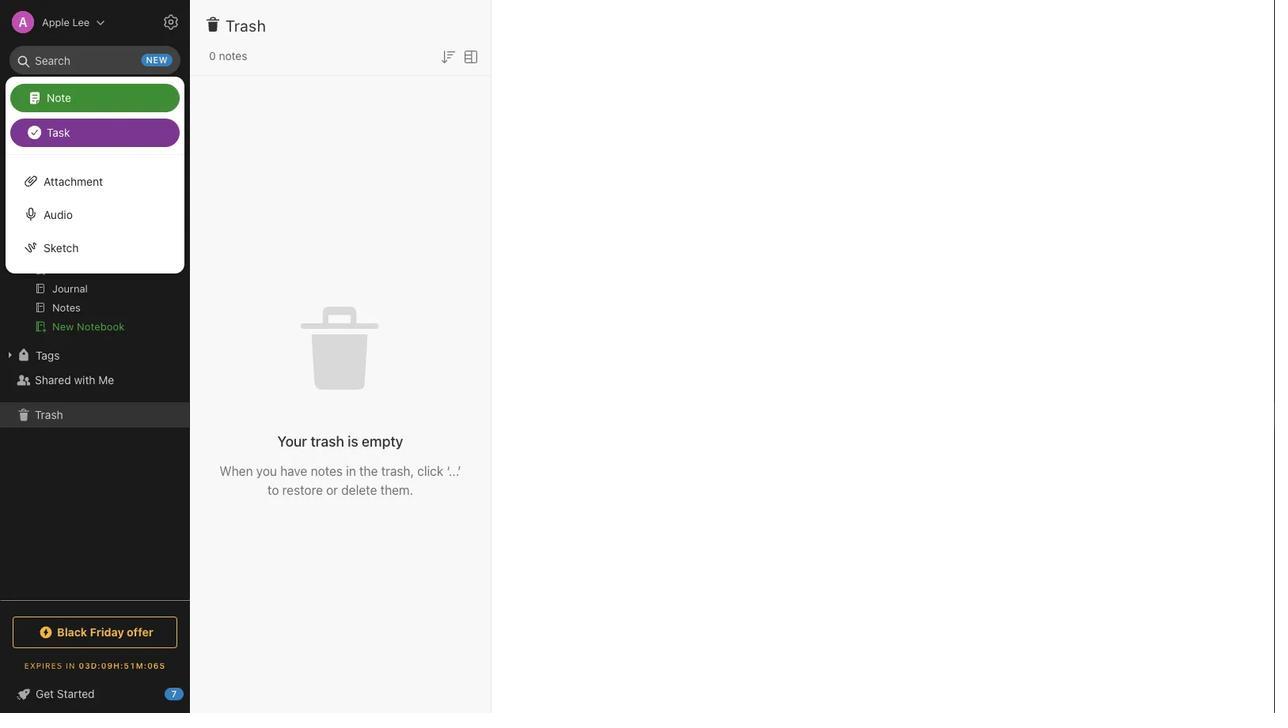 Task type: vqa. For each thing, say whether or not it's contained in the screenshot.
left notes
yes



Task type: describe. For each thing, give the bounding box(es) containing it.
new
[[146, 55, 168, 65]]

started
[[57, 688, 95, 701]]

black friday offer button
[[13, 617, 177, 649]]

empty
[[362, 433, 403, 450]]

note creation menu element
[[10, 81, 180, 150]]

expires in 03d:09h:51m:06s
[[24, 662, 166, 671]]

home link
[[0, 124, 190, 150]]

when you have notes in the trash, click '...' to restore or delete them.
[[220, 464, 461, 498]]

expand notebooks image
[[4, 241, 17, 254]]

with
[[74, 374, 95, 387]]

Sort options field
[[439, 46, 458, 66]]

attachment button
[[6, 165, 184, 198]]

home
[[35, 130, 65, 143]]

or
[[326, 483, 338, 498]]

expand tags image
[[4, 349, 17, 362]]

your
[[278, 433, 307, 450]]

03d:09h:51m:06s
[[79, 662, 166, 671]]

task button
[[10, 119, 180, 147]]

notes link
[[0, 175, 189, 200]]

notebooks link
[[0, 235, 189, 260]]

new notebook group
[[0, 260, 189, 343]]

trash inside note list element
[[226, 16, 266, 34]]

restore
[[282, 483, 323, 498]]

new notebook button
[[0, 317, 189, 336]]

7
[[172, 690, 177, 700]]

black
[[57, 626, 87, 640]]

friday
[[90, 626, 124, 640]]

'...'
[[447, 464, 461, 479]]

shared with me link
[[0, 368, 189, 393]]

note
[[47, 91, 71, 104]]

apple lee
[[42, 16, 90, 28]]

get started
[[36, 688, 95, 701]]

lee
[[72, 16, 90, 28]]

tree containing home
[[0, 124, 190, 600]]

the
[[359, 464, 378, 479]]

trash,
[[381, 464, 414, 479]]

0
[[209, 49, 216, 63]]

notes inside when you have notes in the trash, click '...' to restore or delete them.
[[311, 464, 343, 479]]

to
[[268, 483, 279, 498]]

black friday offer
[[57, 626, 153, 640]]

have
[[280, 464, 307, 479]]

is
[[348, 433, 358, 450]]



Task type: locate. For each thing, give the bounding box(es) containing it.
tree
[[0, 124, 190, 600]]

attachment
[[44, 175, 103, 188]]

new up tags
[[52, 321, 74, 333]]

offer
[[127, 626, 153, 640]]

notebooks
[[36, 241, 91, 254]]

1 vertical spatial trash
[[35, 409, 63, 422]]

in
[[346, 464, 356, 479]]

new search field
[[21, 46, 173, 74]]

get
[[36, 688, 54, 701]]

settings image
[[161, 13, 180, 32]]

tags
[[36, 349, 60, 362]]

View options field
[[458, 46, 480, 66]]

0 vertical spatial notes
[[219, 49, 247, 63]]

1 horizontal spatial trash
[[226, 16, 266, 34]]

note window - empty element
[[492, 0, 1275, 714]]

new inside new notebook button
[[52, 321, 74, 333]]

audio button
[[6, 198, 184, 231]]

them.
[[380, 483, 413, 498]]

tags button
[[0, 343, 189, 368]]

notes
[[35, 181, 65, 194]]

trash
[[311, 433, 344, 450]]

your trash is empty
[[278, 433, 403, 450]]

new notebook
[[52, 321, 125, 333]]

notes right 0 in the left top of the page
[[219, 49, 247, 63]]

new inside new popup button
[[35, 91, 58, 104]]

tasks
[[35, 206, 64, 219]]

note button
[[10, 84, 180, 112]]

new
[[35, 91, 58, 104], [52, 321, 74, 333]]

1 vertical spatial new
[[52, 321, 74, 333]]

Account field
[[0, 6, 105, 38]]

0 horizontal spatial notes
[[219, 49, 247, 63]]

note list element
[[190, 0, 492, 714]]

task
[[47, 126, 70, 139]]

1 vertical spatial notes
[[311, 464, 343, 479]]

new for new
[[35, 91, 58, 104]]

1 horizontal spatial notes
[[311, 464, 343, 479]]

delete
[[341, 483, 377, 498]]

audio
[[44, 208, 73, 221]]

new up the task
[[35, 91, 58, 104]]

notebook
[[77, 321, 125, 333]]

apple
[[42, 16, 70, 28]]

shared
[[35, 374, 71, 387]]

shared with me
[[35, 374, 114, 387]]

Search text field
[[21, 46, 169, 74]]

when
[[220, 464, 253, 479]]

new for new notebook
[[52, 321, 74, 333]]

me
[[98, 374, 114, 387]]

sketch button
[[6, 231, 184, 264]]

notes
[[219, 49, 247, 63], [311, 464, 343, 479]]

trash link
[[0, 403, 189, 428]]

click
[[417, 464, 443, 479]]

trash up 0 notes
[[226, 16, 266, 34]]

0 notes
[[209, 49, 247, 63]]

0 vertical spatial trash
[[226, 16, 266, 34]]

in
[[66, 662, 76, 671]]

trash
[[226, 16, 266, 34], [35, 409, 63, 422]]

you
[[256, 464, 277, 479]]

trash down shared
[[35, 409, 63, 422]]

sketch
[[44, 241, 79, 254]]

Help and Learning task checklist field
[[0, 682, 190, 708]]

0 horizontal spatial trash
[[35, 409, 63, 422]]

notes up the or
[[311, 464, 343, 479]]

0 vertical spatial new
[[35, 91, 58, 104]]

tasks button
[[0, 200, 189, 226]]

click to collapse image
[[184, 685, 196, 704]]

expires
[[24, 662, 63, 671]]

new button
[[9, 83, 180, 112]]



